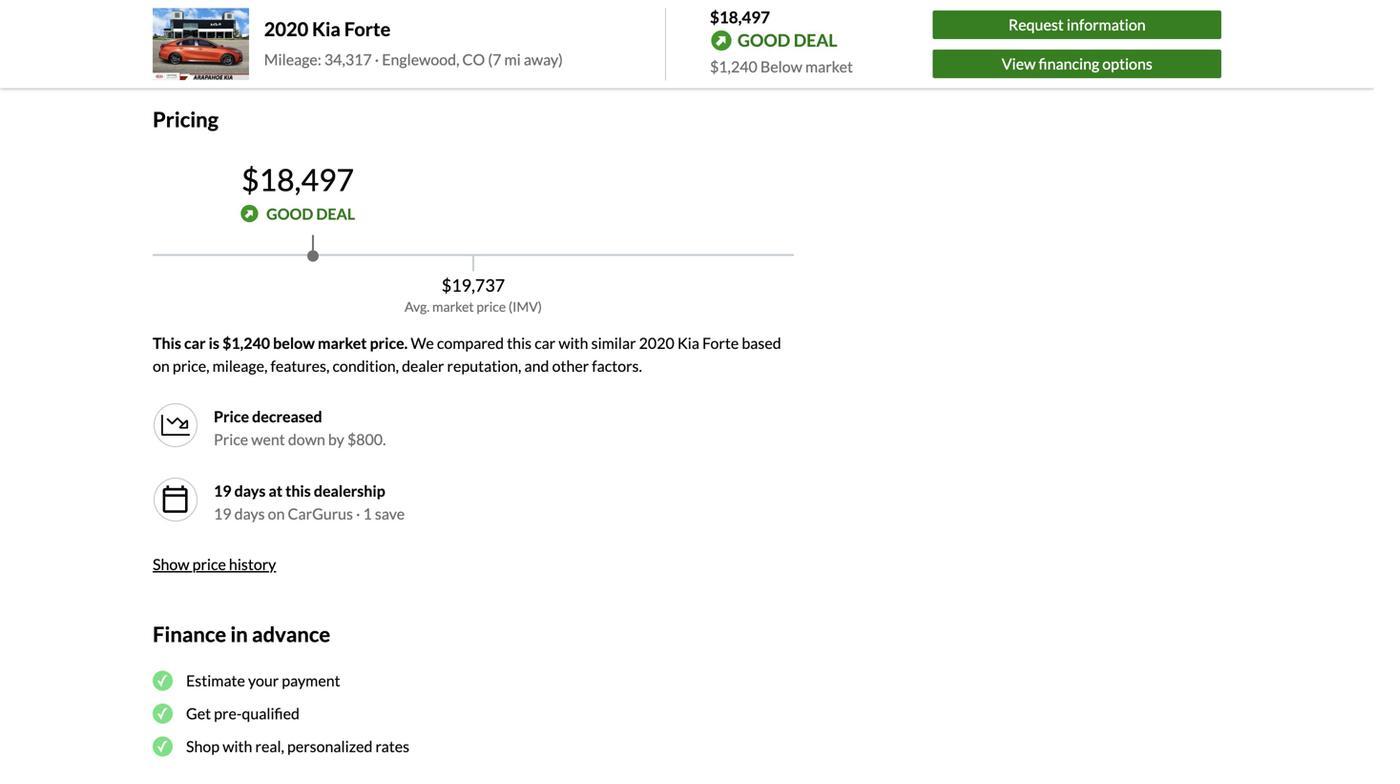 Task type: locate. For each thing, give the bounding box(es) containing it.
kia up 34,317
[[312, 18, 341, 40]]

on down the this
[[153, 357, 170, 375]]

1 days from the top
[[234, 482, 266, 500]]

$1,240
[[710, 57, 758, 76], [222, 334, 270, 352]]

show price history
[[153, 555, 276, 574]]

save 20% on the full autocheck vehicle history report link
[[153, 40, 532, 61]]

this inside 19 days at this dealership 19 days on cargurus · 1 save
[[285, 482, 311, 500]]

0 horizontal spatial price
[[192, 555, 226, 574]]

with inside the we compared this car with similar 2020 kia forte based on price, mileage, features, condition, dealer reputation, and other factors.
[[559, 334, 588, 352]]

down
[[288, 430, 325, 449]]

on inside 19 days at this dealership 19 days on cargurus · 1 save
[[268, 505, 285, 523]]

vehicle has 2 previous owners.
[[183, 2, 386, 20]]

0 vertical spatial days
[[234, 482, 266, 500]]

this up and
[[507, 334, 532, 352]]

0 vertical spatial $18,497
[[710, 7, 770, 27]]

1 horizontal spatial on
[[220, 40, 236, 59]]

estimate your payment
[[186, 672, 340, 691]]

mileage:
[[264, 50, 321, 69]]

0 vertical spatial ·
[[375, 50, 379, 69]]

0 vertical spatial this
[[507, 334, 532, 352]]

good deal
[[738, 30, 837, 51]]

on inside save 20% on the full autocheck vehicle history report "link"
[[220, 40, 236, 59]]

we compared this car with similar 2020 kia forte based on price, mileage, features, condition, dealer reputation, and other factors.
[[153, 334, 781, 375]]

0 horizontal spatial ·
[[356, 505, 360, 523]]

1 horizontal spatial market
[[432, 298, 474, 315]]

co
[[462, 50, 485, 69]]

2 price from the top
[[214, 430, 248, 449]]

2020 right similar
[[639, 334, 674, 352]]

$1,240 below market
[[710, 57, 853, 76]]

with up "other" at left top
[[559, 334, 588, 352]]

days
[[234, 482, 266, 500], [234, 505, 265, 523]]

0 vertical spatial market
[[805, 57, 853, 76]]

market
[[805, 57, 853, 76], [432, 298, 474, 315], [318, 334, 367, 352]]

0 vertical spatial with
[[559, 334, 588, 352]]

rates
[[376, 738, 409, 756]]

and
[[524, 357, 549, 375]]

price inside the $19,737 avg. market price (imv)
[[477, 298, 506, 315]]

view financing options button
[[933, 49, 1222, 78]]

dealership
[[314, 482, 385, 500]]

history inside "link"
[[417, 40, 464, 59]]

this right at
[[285, 482, 311, 500]]

on down at
[[268, 505, 285, 523]]

$800.
[[347, 430, 386, 449]]

kia
[[312, 18, 341, 40], [677, 334, 699, 352]]

0 horizontal spatial $1,240
[[222, 334, 270, 352]]

car up and
[[535, 334, 556, 352]]

· inside 19 days at this dealership 19 days on cargurus · 1 save
[[356, 505, 360, 523]]

previous
[[273, 2, 330, 20]]

1 vertical spatial days
[[234, 505, 265, 523]]

1 horizontal spatial this
[[507, 334, 532, 352]]

good deal image
[[240, 205, 259, 223]]

2020 up the mileage:
[[264, 18, 308, 40]]

1 horizontal spatial car
[[535, 334, 556, 352]]

1 horizontal spatial with
[[559, 334, 588, 352]]

2020
[[264, 18, 308, 40], [639, 334, 674, 352]]

market up condition,
[[318, 334, 367, 352]]

1 vertical spatial ·
[[356, 505, 360, 523]]

market down $19,737
[[432, 298, 474, 315]]

similar
[[591, 334, 636, 352]]

0 horizontal spatial $18,497
[[241, 161, 354, 198]]

1 vertical spatial this
[[285, 482, 311, 500]]

19 days at this dealership 19 days on cargurus · 1 save
[[214, 482, 405, 523]]

19
[[214, 482, 231, 500], [214, 505, 231, 523]]

0 vertical spatial history
[[417, 40, 464, 59]]

price decreased price went down by $800.
[[214, 407, 386, 449]]

1 vertical spatial price
[[214, 430, 248, 449]]

1 horizontal spatial forte
[[702, 334, 739, 352]]

$1,240 down good
[[710, 57, 758, 76]]

kia left based
[[677, 334, 699, 352]]

report
[[467, 40, 510, 59]]

forte left based
[[702, 334, 739, 352]]

2 car from the left
[[535, 334, 556, 352]]

englewood,
[[382, 50, 459, 69]]

on left the
[[220, 40, 236, 59]]

0 vertical spatial 2020
[[264, 18, 308, 40]]

price down 'mileage,'
[[214, 407, 249, 426]]

2 vertical spatial on
[[268, 505, 285, 523]]

0 vertical spatial price
[[214, 407, 249, 426]]

show price history link
[[153, 555, 276, 574]]

· right 34,317
[[375, 50, 379, 69]]

price decreased image
[[153, 403, 198, 448]]

on
[[220, 40, 236, 59], [153, 357, 170, 375], [268, 505, 285, 523]]

price down $19,737
[[477, 298, 506, 315]]

1 vertical spatial 19
[[214, 505, 231, 523]]

price.
[[370, 334, 408, 352]]

2 19 from the top
[[214, 505, 231, 523]]

$18,497 for $1,240
[[710, 7, 770, 27]]

this
[[507, 334, 532, 352], [285, 482, 311, 500]]

$18,497
[[710, 7, 770, 27], [241, 161, 354, 198]]

0 vertical spatial forte
[[344, 18, 391, 40]]

price decreased image
[[160, 410, 191, 441]]

full
[[265, 40, 286, 59]]

1 vertical spatial market
[[432, 298, 474, 315]]

save
[[375, 505, 405, 523]]

· inside 2020 kia forte mileage: 34,317 · englewood, co (7 mi away)
[[375, 50, 379, 69]]

1
[[363, 505, 372, 523]]

history up 'finance in advance'
[[229, 555, 276, 574]]

market inside the $19,737 avg. market price (imv)
[[432, 298, 474, 315]]

1 vertical spatial $18,497
[[241, 161, 354, 198]]

save
[[153, 40, 184, 59]]

reputation,
[[447, 357, 521, 375]]

0 horizontal spatial market
[[318, 334, 367, 352]]

$1,240 up 'mileage,'
[[222, 334, 270, 352]]

2 days from the top
[[234, 505, 265, 523]]

history
[[417, 40, 464, 59], [229, 555, 276, 574]]

days up show price history
[[234, 505, 265, 523]]

finance
[[153, 622, 226, 647]]

market down deal at the right top of page
[[805, 57, 853, 76]]

1 vertical spatial $1,240
[[222, 334, 270, 352]]

0 horizontal spatial forte
[[344, 18, 391, 40]]

dealer
[[402, 357, 444, 375]]

payment
[[282, 672, 340, 691]]

get pre-qualified
[[186, 705, 300, 724]]

deal
[[794, 30, 837, 51]]

shop
[[186, 738, 220, 756]]

2 horizontal spatial market
[[805, 57, 853, 76]]

features,
[[271, 357, 330, 375]]

· left the 1
[[356, 505, 360, 523]]

price
[[477, 298, 506, 315], [192, 555, 226, 574]]

0 horizontal spatial on
[[153, 357, 170, 375]]

1 vertical spatial price
[[192, 555, 226, 574]]

1 vertical spatial forte
[[702, 334, 739, 352]]

days left at
[[234, 482, 266, 500]]

condition,
[[333, 357, 399, 375]]

1 horizontal spatial history
[[417, 40, 464, 59]]

0 horizontal spatial with
[[223, 738, 252, 756]]

1 horizontal spatial $18,497
[[710, 7, 770, 27]]

0 vertical spatial on
[[220, 40, 236, 59]]

price left "went"
[[214, 430, 248, 449]]

0 horizontal spatial this
[[285, 482, 311, 500]]

market for $19,737
[[432, 298, 474, 315]]

car left is
[[184, 334, 206, 352]]

with left real,
[[223, 738, 252, 756]]

0 horizontal spatial 2020
[[264, 18, 308, 40]]

0 horizontal spatial car
[[184, 334, 206, 352]]

1 price from the top
[[214, 407, 249, 426]]

0 vertical spatial kia
[[312, 18, 341, 40]]

price right show
[[192, 555, 226, 574]]

price
[[214, 407, 249, 426], [214, 430, 248, 449]]

2020 inside the we compared this car with similar 2020 kia forte based on price, mileage, features, condition, dealer reputation, and other factors.
[[639, 334, 674, 352]]

(imv)
[[509, 298, 542, 315]]

save 20% on the full autocheck vehicle history report
[[153, 40, 510, 59]]

0 vertical spatial $1,240
[[710, 57, 758, 76]]

0 horizontal spatial kia
[[312, 18, 341, 40]]

1 horizontal spatial price
[[477, 298, 506, 315]]

1 vertical spatial kia
[[677, 334, 699, 352]]

forte
[[344, 18, 391, 40], [702, 334, 739, 352]]

history left report
[[417, 40, 464, 59]]

0 vertical spatial price
[[477, 298, 506, 315]]

forte up 34,317
[[344, 18, 391, 40]]

1 horizontal spatial kia
[[677, 334, 699, 352]]

1 horizontal spatial 2020
[[639, 334, 674, 352]]

0 horizontal spatial history
[[229, 555, 276, 574]]

on inside the we compared this car with similar 2020 kia forte based on price, mileage, features, condition, dealer reputation, and other factors.
[[153, 357, 170, 375]]

0 vertical spatial 19
[[214, 482, 231, 500]]

2 horizontal spatial on
[[268, 505, 285, 523]]

1 horizontal spatial ·
[[375, 50, 379, 69]]

1 vertical spatial on
[[153, 357, 170, 375]]

1 vertical spatial 2020
[[639, 334, 674, 352]]

good
[[738, 30, 790, 51]]

information
[[1067, 15, 1146, 34]]

based
[[742, 334, 781, 352]]

$19,737 avg. market price (imv)
[[405, 275, 542, 315]]



Task type: describe. For each thing, give the bounding box(es) containing it.
the
[[239, 40, 262, 59]]

by
[[328, 430, 344, 449]]

compared
[[437, 334, 504, 352]]

(7
[[488, 50, 501, 69]]

personalized
[[287, 738, 373, 756]]

2020 inside 2020 kia forte mileage: 34,317 · englewood, co (7 mi away)
[[264, 18, 308, 40]]

advance
[[252, 622, 330, 647]]

19 days at this dealership image
[[160, 485, 191, 515]]

show
[[153, 555, 189, 574]]

mileage,
[[212, 357, 268, 375]]

below
[[273, 334, 315, 352]]

get
[[186, 705, 211, 724]]

mi
[[504, 50, 521, 69]]

decreased
[[252, 407, 322, 426]]

pricing
[[153, 107, 219, 132]]

34,317
[[324, 50, 372, 69]]

finance in advance
[[153, 622, 330, 647]]

cargurus
[[288, 505, 353, 523]]

request information
[[1009, 15, 1146, 34]]

deal
[[316, 204, 355, 223]]

good
[[266, 204, 313, 223]]

kia inside the we compared this car with similar 2020 kia forte based on price, mileage, features, condition, dealer reputation, and other factors.
[[677, 334, 699, 352]]

owners.
[[333, 2, 386, 20]]

autocheck
[[289, 40, 364, 59]]

request information button
[[933, 10, 1222, 39]]

good deal
[[266, 204, 355, 223]]

pre-
[[214, 705, 242, 724]]

1 19 from the top
[[214, 482, 231, 500]]

save 20% on the full autocheck vehicle history report image
[[514, 42, 532, 61]]

avg.
[[405, 298, 430, 315]]

away)
[[524, 50, 563, 69]]

at
[[269, 482, 283, 500]]

other
[[552, 357, 589, 375]]

financing
[[1039, 54, 1100, 73]]

qualified
[[242, 705, 300, 724]]

options
[[1102, 54, 1153, 73]]

this
[[153, 334, 181, 352]]

below
[[760, 57, 802, 76]]

1 vertical spatial with
[[223, 738, 252, 756]]

1 horizontal spatial $1,240
[[710, 57, 758, 76]]

1 car from the left
[[184, 334, 206, 352]]

has
[[235, 2, 258, 20]]

forte inside 2020 kia forte mileage: 34,317 · englewood, co (7 mi away)
[[344, 18, 391, 40]]

vehicle
[[367, 40, 414, 59]]

19 days at this dealership image
[[153, 477, 198, 523]]

20%
[[187, 40, 217, 59]]

view financing options
[[1002, 54, 1153, 73]]

$19,737
[[442, 275, 505, 296]]

request
[[1009, 15, 1064, 34]]

vehicle
[[183, 2, 232, 20]]

forte inside the we compared this car with similar 2020 kia forte based on price, mileage, features, condition, dealer reputation, and other factors.
[[702, 334, 739, 352]]

2020 kia forte mileage: 34,317 · englewood, co (7 mi away)
[[264, 18, 563, 69]]

your
[[248, 672, 279, 691]]

price,
[[173, 357, 209, 375]]

this inside the we compared this car with similar 2020 kia forte based on price, mileage, features, condition, dealer reputation, and other factors.
[[507, 334, 532, 352]]

went
[[251, 430, 285, 449]]

real,
[[255, 738, 284, 756]]

$18,497 for good deal
[[241, 161, 354, 198]]

market for $1,240
[[805, 57, 853, 76]]

2020 kia forte image
[[153, 8, 249, 80]]

car inside the we compared this car with similar 2020 kia forte based on price, mileage, features, condition, dealer reputation, and other factors.
[[535, 334, 556, 352]]

is
[[209, 334, 219, 352]]

this car is $1,240 below market price.
[[153, 334, 408, 352]]

2
[[261, 2, 270, 20]]

1 vertical spatial history
[[229, 555, 276, 574]]

shop with real, personalized rates
[[186, 738, 409, 756]]

in
[[230, 622, 248, 647]]

view
[[1002, 54, 1036, 73]]

2 vertical spatial market
[[318, 334, 367, 352]]

estimate
[[186, 672, 245, 691]]

factors.
[[592, 357, 642, 375]]

kia inside 2020 kia forte mileage: 34,317 · englewood, co (7 mi away)
[[312, 18, 341, 40]]

we
[[411, 334, 434, 352]]



Task type: vqa. For each thing, say whether or not it's contained in the screenshot.
Vehicle has 2 previous owners.
yes



